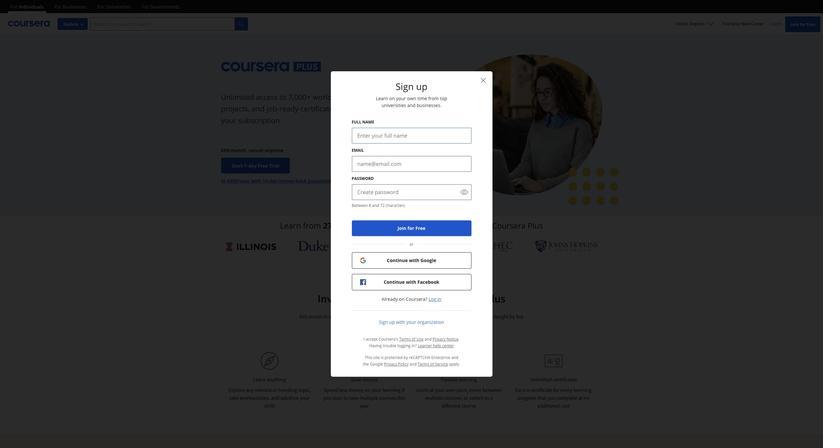 Task type: vqa. For each thing, say whether or not it's contained in the screenshot.
is
yes



Task type: locate. For each thing, give the bounding box(es) containing it.
i accept coursera's terms of use and privacy notice . having trouble logging in? learner help center
[[364, 337, 460, 349]]

for left businesses
[[54, 3, 62, 10]]

by up policy
[[404, 355, 408, 361]]

0 horizontal spatial a
[[490, 395, 493, 401]]

0 horizontal spatial for
[[408, 225, 414, 231]]

characters
[[386, 203, 405, 208]]

your inside learn at your own pace, move between multiple courses, or switch to a different course
[[435, 387, 445, 394]]

join right in
[[791, 21, 799, 27]]

explore any interest or trending topic, take prerequisites, and advance your skills
[[229, 387, 311, 409]]

0 horizontal spatial google
[[370, 362, 383, 367]]

or inside explore any interest or trending topic, take prerequisites, and advance your skills
[[273, 387, 278, 394]]

to up 'ready'
[[280, 92, 287, 102]]

1 horizontal spatial by
[[510, 313, 515, 320]]

businesses
[[63, 3, 87, 10]]

money
[[363, 376, 378, 383], [349, 387, 364, 394]]

0 vertical spatial google
[[421, 257, 437, 264]]

coursera up "professional"
[[440, 292, 483, 306]]

google down site
[[370, 362, 383, 367]]

your down the projects,
[[221, 115, 236, 125]]

0 vertical spatial certificate
[[301, 104, 334, 114]]

access right the get
[[308, 313, 322, 320]]

1 horizontal spatial terms
[[418, 362, 429, 367]]

accept
[[366, 337, 378, 342]]

multiple up year at the left of the page
[[360, 395, 378, 401]]

sign for sign up learn on your own time from top universities and businesses.
[[396, 80, 414, 93]]

1 vertical spatial at
[[579, 395, 583, 401]]

having
[[369, 343, 382, 349]]

1 vertical spatial from
[[303, 220, 321, 231]]

0 horizontal spatial learning
[[383, 387, 401, 394]]

0 vertical spatial plus
[[528, 220, 543, 231]]

learning for spend less money on your learning if you plan to take multiple courses this year
[[383, 387, 401, 394]]

0 horizontal spatial own
[[407, 95, 416, 102]]

university of illinois at urbana-champaign image
[[226, 241, 277, 252]]

you up additional
[[548, 395, 556, 401]]

learner help center link
[[418, 343, 454, 349]]

to left videos
[[323, 313, 328, 320]]

1 horizontal spatial free
[[416, 225, 426, 231]]

join inside button
[[398, 225, 407, 231]]

1 horizontal spatial from
[[379, 321, 390, 328]]

day
[[248, 162, 257, 169], [269, 178, 278, 184]]

1 horizontal spatial own
[[446, 387, 456, 394]]

privacy down protected
[[384, 362, 397, 367]]

for left "governments"
[[142, 3, 149, 10]]

continue down university of michigan image
[[387, 257, 408, 264]]

on
[[405, 92, 414, 102], [389, 95, 395, 102], [399, 296, 405, 302], [365, 387, 371, 394]]

professional
[[441, 313, 468, 320]]

0 vertical spatial join for free
[[791, 21, 816, 27]]

1 vertical spatial privacy
[[384, 362, 397, 367]]

1 vertical spatial top
[[516, 313, 524, 320]]

1 horizontal spatial privacy
[[433, 337, 446, 342]]

a right earn
[[527, 387, 530, 394]]

join for free button
[[352, 221, 472, 236]]

google inside this site is protected by recaptcha enterprise and the google
[[370, 362, 383, 367]]

certificate up that
[[531, 387, 552, 394]]

0 horizontal spatial free
[[258, 162, 268, 169]]

no
[[584, 395, 590, 401]]

join for the join for free link
[[791, 21, 799, 27]]

in down time
[[416, 104, 422, 114]]

0 vertical spatial log
[[771, 21, 778, 27]]

1 horizontal spatial log
[[771, 21, 778, 27]]

or down anything at the bottom left of page
[[273, 387, 278, 394]]

and up university of michigan image
[[416, 220, 430, 231]]

up inside button
[[389, 319, 395, 325]]

service
[[435, 362, 448, 367]]

2 take from the left
[[349, 395, 359, 401]]

the
[[363, 362, 369, 367]]

0 vertical spatial top
[[440, 95, 447, 102]]

from inside sign up learn on your own time from top universities and businesses.
[[429, 95, 439, 102]]

free up university of michigan image
[[416, 225, 426, 231]]

courses, down already
[[377, 313, 395, 320]]

0 horizontal spatial coursera
[[440, 292, 483, 306]]

at inside learn at your own pace, move between multiple courses, or switch to a different course
[[430, 387, 434, 394]]

over
[[350, 313, 359, 320]]

1 vertical spatial unlimited
[[530, 376, 552, 383]]

1 horizontal spatial you
[[548, 395, 556, 401]]

for up university of michigan image
[[408, 225, 414, 231]]

free left trial
[[258, 162, 268, 169]]

2 horizontal spatial of
[[431, 362, 434, 367]]

1 vertical spatial join
[[398, 225, 407, 231]]

day inside button
[[248, 162, 257, 169]]

privacy up help
[[433, 337, 446, 342]]

courses, for of
[[377, 313, 395, 320]]

and inside explore any interest or trending topic, take prerequisites, and advance your skills
[[271, 395, 280, 401]]

in down facebook at the bottom of the page
[[438, 296, 442, 302]]

0 vertical spatial universities
[[382, 102, 406, 108]]

log inside the authentication modal dialog
[[429, 296, 437, 302]]

learn for anything
[[253, 376, 266, 383]]

own down flexible in the right bottom of the page
[[446, 387, 456, 394]]

log
[[771, 21, 778, 27], [429, 296, 437, 302]]

authentication modal dialog
[[331, 71, 493, 377]]

by right taught
[[510, 313, 515, 320]]

your down topic,
[[300, 395, 310, 401]]

log left in
[[771, 21, 778, 27]]

join for free for the join for free link
[[791, 21, 816, 27]]

1 horizontal spatial top
[[516, 313, 524, 320]]

1 multiple from the left
[[360, 395, 378, 401]]

your inside button
[[407, 319, 416, 325]]

/month,
[[229, 147, 248, 154]]

programs—all
[[336, 104, 383, 114]]

learning inside the 'earn a certificate for every learning program that you complete at no additional cost'
[[574, 387, 592, 394]]

for for businesses
[[54, 3, 62, 10]]

career
[[751, 21, 764, 27]]

1 horizontal spatial google
[[421, 257, 437, 264]]

from up coursera's
[[379, 321, 390, 328]]

1 vertical spatial continue
[[384, 279, 405, 285]]

to down between
[[485, 395, 489, 401]]

facebook image
[[360, 279, 366, 285]]

password
[[352, 176, 374, 181]]

coursera image
[[8, 18, 50, 29]]

your down facebook icon
[[360, 292, 382, 306]]

sign inside button
[[379, 319, 388, 325]]

1 vertical spatial day
[[269, 178, 278, 184]]

at left no
[[579, 395, 583, 401]]

free
[[807, 21, 816, 27], [258, 162, 268, 169], [416, 225, 426, 231]]

coursera?
[[406, 296, 428, 302]]

from left 275+
[[303, 220, 321, 231]]

2 horizontal spatial for
[[800, 21, 806, 27]]

continue with facebook button
[[352, 274, 472, 291]]

for right in
[[800, 21, 806, 27]]

0 horizontal spatial up
[[389, 319, 395, 325]]

on inside spend less money on your learning if you plan to take multiple courses this year
[[365, 387, 371, 394]]

or down "join for free" button
[[410, 241, 414, 247]]

2 horizontal spatial learning
[[574, 387, 592, 394]]

0 vertical spatial free
[[807, 21, 816, 27]]

.
[[459, 337, 460, 342]]

0 horizontal spatial sign
[[379, 319, 388, 325]]

courses, for multiple
[[445, 395, 463, 401]]

unlimited inside unlimited access to 7,000+ world-class courses, hands-on projects, and job-ready certificate programs—all included in your subscription
[[221, 92, 254, 102]]

explore
[[229, 387, 245, 394]]

from
[[429, 95, 439, 102], [303, 220, 321, 231], [379, 321, 390, 328]]

Email email field
[[352, 156, 471, 172]]

1 vertical spatial coursera
[[440, 292, 483, 306]]

1 horizontal spatial for
[[553, 387, 560, 394]]

None search field
[[90, 17, 248, 30]]

privacy
[[433, 337, 446, 342], [384, 362, 397, 367]]

learning up pace,
[[459, 376, 477, 383]]

your down flexible in the right bottom of the page
[[435, 387, 445, 394]]

save money image
[[353, 353, 376, 369]]

courses
[[379, 395, 396, 401]]

courses, up programs—all
[[352, 92, 380, 102]]

0 horizontal spatial join
[[398, 225, 407, 231]]

0 vertical spatial courses,
[[352, 92, 380, 102]]

0 vertical spatial for
[[800, 21, 806, 27]]

1 vertical spatial plus
[[485, 292, 506, 306]]

access inside get access to videos in over 90% of courses, specializations, and professional certificates taught by top instructors from leading universities and companies.
[[308, 313, 322, 320]]

for inside the 'earn a certificate for every learning program that you complete at no additional cost'
[[553, 387, 560, 394]]

1 horizontal spatial of
[[412, 337, 416, 342]]

0 vertical spatial of
[[371, 313, 375, 320]]

and inside sign up learn on your own time from top universities and businesses.
[[407, 102, 416, 108]]

coursera up the hec paris image
[[492, 220, 526, 231]]

1 horizontal spatial multiple
[[425, 395, 444, 401]]

save
[[351, 376, 362, 383]]

for left every
[[553, 387, 560, 394]]

plus
[[528, 220, 543, 231], [485, 292, 506, 306]]

flexible learning image
[[448, 352, 470, 370]]

access
[[256, 92, 278, 102], [308, 313, 322, 320]]

any
[[246, 387, 254, 394]]

0 vertical spatial from
[[429, 95, 439, 102]]

close modal image
[[479, 77, 487, 84], [481, 78, 486, 83]]

or inside the authentication modal dialog
[[410, 241, 414, 247]]

learn for at
[[416, 387, 429, 394]]

access up job-
[[256, 92, 278, 102]]

top right taught
[[516, 313, 524, 320]]

on up included
[[389, 95, 395, 102]]

and up "apply."
[[452, 355, 459, 361]]

to
[[280, 92, 287, 102], [323, 313, 328, 320], [344, 395, 348, 401], [485, 395, 489, 401]]

1 horizontal spatial day
[[269, 178, 278, 184]]

in inside get access to videos in over 90% of courses, specializations, and professional certificates taught by top instructors from leading universities and companies.
[[344, 313, 349, 320]]

0 horizontal spatial of
[[371, 313, 375, 320]]

unlimited certificates
[[530, 376, 577, 383]]

up up coursera's
[[389, 319, 395, 325]]

google down university of michigan image
[[421, 257, 437, 264]]

0 vertical spatial own
[[407, 95, 416, 102]]

1 vertical spatial own
[[446, 387, 456, 394]]

1 vertical spatial join for free
[[398, 225, 426, 231]]

apply.
[[449, 362, 460, 367]]

in left over
[[344, 313, 349, 320]]

i
[[364, 337, 365, 342]]

learn for from
[[280, 220, 301, 231]]

on inside unlimited access to 7,000+ world-class courses, hands-on projects, and job-ready certificate programs—all included in your subscription
[[405, 92, 414, 102]]

1 horizontal spatial access
[[308, 313, 322, 320]]

terms up logging
[[399, 337, 411, 342]]

at down terms of service link
[[430, 387, 434, 394]]

from up businesses.
[[429, 95, 439, 102]]

up up time
[[416, 80, 428, 93]]

0 vertical spatial day
[[248, 162, 257, 169]]

Full Name text field
[[352, 128, 471, 143]]

for inside "join for free" button
[[408, 225, 414, 231]]

and up learner
[[425, 337, 432, 342]]

or inside learn at your own pace, move between multiple courses, or switch to a different course
[[464, 395, 469, 401]]

2 vertical spatial from
[[379, 321, 390, 328]]

learn inside learn at your own pace, move between multiple courses, or switch to a different course
[[416, 387, 429, 394]]

and up privacy notice link
[[434, 321, 443, 328]]

course
[[462, 403, 476, 409]]

log right coursera?
[[429, 296, 437, 302]]

take right plan
[[349, 395, 359, 401]]

leading inside get access to videos in over 90% of courses, specializations, and professional certificates taught by top instructors from leading universities and companies.
[[391, 321, 407, 328]]

with up terms of use link
[[396, 319, 405, 325]]

take inside spend less money on your learning if you plan to take multiple courses this year
[[349, 395, 359, 401]]

on down save money
[[365, 387, 371, 394]]

up inside sign up learn on your own time from top universities and businesses.
[[416, 80, 428, 93]]

at inside the 'earn a certificate for every learning program that you complete at no additional cost'
[[579, 395, 583, 401]]

access inside unlimited access to 7,000+ world-class courses, hands-on projects, and job-ready certificate programs—all included in your subscription
[[256, 92, 278, 102]]

for individuals
[[11, 3, 44, 10]]

of right "90%"
[[371, 313, 375, 320]]

to inside spend less money on your learning if you plan to take multiple courses this year
[[344, 395, 348, 401]]

new
[[742, 21, 751, 27]]

or
[[221, 178, 226, 184], [410, 241, 414, 247], [273, 387, 278, 394], [464, 395, 469, 401]]

leading
[[343, 220, 370, 231], [391, 321, 407, 328]]

4 for from the left
[[142, 3, 149, 10]]

0 vertical spatial access
[[256, 92, 278, 102]]

courses, inside learn at your own pace, move between multiple courses, or switch to a different course
[[445, 395, 463, 401]]

learning up the courses at the bottom left of page
[[383, 387, 401, 394]]

policy
[[398, 362, 409, 367]]

own inside learn at your own pace, move between multiple courses, or switch to a different course
[[446, 387, 456, 394]]

money down the save
[[349, 387, 364, 394]]

to right plan
[[344, 395, 348, 401]]

2 you from the left
[[548, 395, 556, 401]]

0 horizontal spatial day
[[248, 162, 257, 169]]

7,000+
[[288, 92, 311, 102]]

unlimited
[[221, 92, 254, 102], [530, 376, 552, 383]]

of for and
[[431, 362, 434, 367]]

1 vertical spatial a
[[490, 395, 493, 401]]

unlimited up the projects,
[[221, 92, 254, 102]]

learn right if at the left
[[416, 387, 429, 394]]

/year
[[238, 178, 250, 184]]

courses,
[[352, 92, 380, 102], [377, 313, 395, 320], [445, 395, 463, 401]]

1 horizontal spatial join
[[791, 21, 799, 27]]

if
[[402, 387, 405, 394]]

from inside get access to videos in over 90% of courses, specializations, and professional certificates taught by top instructors from leading universities and companies.
[[379, 321, 390, 328]]

sign right the instructors
[[379, 319, 388, 325]]

1 vertical spatial google
[[370, 362, 383, 367]]

your right find
[[732, 21, 741, 27]]

1 horizontal spatial take
[[349, 395, 359, 401]]

0 vertical spatial unlimited
[[221, 92, 254, 102]]

day down $59 /month, cancel anytime
[[248, 162, 257, 169]]

multiple up different at the bottom of page
[[425, 395, 444, 401]]

free inside the join for free link
[[807, 21, 816, 27]]

learn at your own pace, move between multiple courses, or switch to a different course
[[416, 387, 502, 409]]

join for free inside button
[[398, 225, 426, 231]]

0 horizontal spatial certificate
[[301, 104, 334, 114]]

terms down recaptcha
[[418, 362, 429, 367]]

learning inside spend less money on your learning if you plan to take multiple courses this year
[[383, 387, 401, 394]]

0 vertical spatial a
[[527, 387, 530, 394]]

2 vertical spatial courses,
[[445, 395, 463, 401]]

that
[[538, 395, 547, 401]]

1 horizontal spatial certificate
[[531, 387, 552, 394]]

your up terms of use link
[[407, 319, 416, 325]]

1 vertical spatial money
[[349, 387, 364, 394]]

certificates
[[469, 313, 494, 320]]

with up invest in your career with coursera plus
[[406, 279, 416, 285]]

1 vertical spatial up
[[389, 319, 395, 325]]

3 for from the left
[[97, 3, 104, 10]]

for governments
[[142, 3, 180, 10]]

own
[[407, 95, 416, 102], [446, 387, 456, 394]]

1 you from the left
[[324, 395, 332, 401]]

hec paris image
[[491, 240, 514, 253]]

interest
[[255, 387, 272, 394]]

coursera
[[492, 220, 526, 231], [440, 292, 483, 306]]

0 vertical spatial sign
[[396, 80, 414, 93]]

certificates
[[553, 376, 577, 383]]

courses, inside unlimited access to 7,000+ world-class courses, hands-on projects, and job-ready certificate programs—all included in your subscription
[[352, 92, 380, 102]]

join down characters
[[398, 225, 407, 231]]

and inside unlimited access to 7,000+ world-class courses, hands-on projects, and job-ready certificate programs—all included in your subscription
[[252, 104, 265, 114]]

day left money- at the top of the page
[[269, 178, 278, 184]]

and up skills
[[271, 395, 280, 401]]

and up subscription
[[252, 104, 265, 114]]

1 vertical spatial terms
[[418, 362, 429, 367]]

top inside sign up learn on your own time from top universities and businesses.
[[440, 95, 447, 102]]

invest in your career with coursera plus
[[318, 292, 506, 306]]

1 horizontal spatial join for free
[[791, 21, 816, 27]]

take inside explore any interest or trending topic, take prerequisites, and advance your skills
[[229, 395, 239, 401]]

certificate down world- on the top of the page
[[301, 104, 334, 114]]

for inside the join for free link
[[800, 21, 806, 27]]

1 horizontal spatial up
[[416, 80, 428, 93]]

or up course
[[464, 395, 469, 401]]

1 vertical spatial of
[[412, 337, 416, 342]]

this site is protected by recaptcha enterprise and the google
[[363, 355, 459, 367]]

join for free for "join for free" button
[[398, 225, 426, 231]]

your password is hidden image
[[460, 188, 468, 196]]

a inside the 'earn a certificate for every learning program that you complete at no additional cost'
[[527, 387, 530, 394]]

universities down characters
[[372, 220, 414, 231]]

2 horizontal spatial from
[[429, 95, 439, 102]]

Password password field
[[352, 185, 458, 200]]

1 take from the left
[[229, 395, 239, 401]]

universities down hands-
[[382, 102, 406, 108]]

multiple inside learn at your own pace, move between multiple courses, or switch to a different course
[[425, 395, 444, 401]]

1 for from the left
[[11, 3, 18, 10]]

move
[[469, 387, 482, 394]]

sign inside sign up learn on your own time from top universities and businesses.
[[396, 80, 414, 93]]

a down between
[[490, 395, 493, 401]]

universities down specializations,
[[408, 321, 433, 328]]

of left service
[[431, 362, 434, 367]]

0 vertical spatial up
[[416, 80, 428, 93]]

own left time
[[407, 95, 416, 102]]

skills
[[264, 403, 275, 409]]

log in button
[[429, 296, 442, 303]]

up
[[416, 80, 428, 93], [389, 319, 395, 325]]

recaptcha
[[409, 355, 431, 361]]

for left individuals
[[11, 3, 18, 10]]

in?
[[412, 343, 417, 349]]

0 vertical spatial terms
[[399, 337, 411, 342]]

terms inside "i accept coursera's terms of use and privacy notice . having trouble logging in? learner help center"
[[399, 337, 411, 342]]

1 vertical spatial certificate
[[531, 387, 552, 394]]

sas image
[[445, 241, 470, 252]]

2 for from the left
[[54, 3, 62, 10]]

0 horizontal spatial take
[[229, 395, 239, 401]]

for left "universities"
[[97, 3, 104, 10]]

courses, up different at the bottom of page
[[445, 395, 463, 401]]

0 horizontal spatial top
[[440, 95, 447, 102]]

0 horizontal spatial from
[[303, 220, 321, 231]]

full
[[352, 119, 362, 125]]

leading down between
[[343, 220, 370, 231]]

0 horizontal spatial access
[[256, 92, 278, 102]]

0 horizontal spatial log
[[429, 296, 437, 302]]

universities inside get access to videos in over 90% of courses, specializations, and professional certificates taught by top instructors from leading universities and companies.
[[408, 321, 433, 328]]

1 vertical spatial access
[[308, 313, 322, 320]]

included
[[385, 104, 414, 114]]

0 vertical spatial at
[[430, 387, 434, 394]]

0 horizontal spatial you
[[324, 395, 332, 401]]

learn anything image
[[261, 352, 279, 370]]

2 vertical spatial free
[[416, 225, 426, 231]]

continue for continue with facebook
[[384, 279, 405, 285]]

0 horizontal spatial join for free
[[398, 225, 426, 231]]

continue with google
[[387, 257, 437, 264]]

$59 /month, cancel anytime
[[221, 147, 284, 154]]

take
[[229, 395, 239, 401], [349, 395, 359, 401]]

1 vertical spatial courses,
[[377, 313, 395, 320]]

free right in
[[807, 21, 816, 27]]

0 horizontal spatial leading
[[343, 220, 370, 231]]

0 horizontal spatial by
[[404, 355, 408, 361]]

with down university of michigan image
[[409, 257, 420, 264]]

2 vertical spatial universities
[[408, 321, 433, 328]]

1 vertical spatial for
[[408, 225, 414, 231]]

learn up 'duke university' image
[[280, 220, 301, 231]]

0 horizontal spatial at
[[430, 387, 434, 394]]

learn
[[376, 95, 388, 102], [280, 220, 301, 231], [253, 376, 266, 383], [416, 387, 429, 394]]

take down the explore
[[229, 395, 239, 401]]

you inside the 'earn a certificate for every learning program that you complete at no additional cost'
[[548, 395, 556, 401]]

by inside this site is protected by recaptcha enterprise and the google
[[404, 355, 408, 361]]

courses, inside get access to videos in over 90% of courses, specializations, and professional certificates taught by top instructors from leading universities and companies.
[[377, 313, 395, 320]]

continue with google button
[[352, 252, 472, 269]]

in
[[416, 104, 422, 114], [349, 292, 358, 306], [438, 296, 442, 302], [344, 313, 349, 320]]

your up included
[[396, 95, 406, 102]]

free inside "join for free" button
[[416, 225, 426, 231]]

2 multiple from the left
[[425, 395, 444, 401]]

at
[[430, 387, 434, 394], [579, 395, 583, 401]]

1 horizontal spatial sign
[[396, 80, 414, 93]]

1 vertical spatial free
[[258, 162, 268, 169]]

on left time
[[405, 92, 414, 102]]

join for free link
[[786, 16, 821, 32]]

of inside "i accept coursera's terms of use and privacy notice . having trouble logging in? learner help center"
[[412, 337, 416, 342]]

sign up with your organization
[[379, 319, 444, 325]]



Task type: describe. For each thing, give the bounding box(es) containing it.
anytime
[[265, 147, 284, 154]]

join for "join for free" button
[[398, 225, 407, 231]]

find
[[723, 21, 731, 27]]

university of michigan image
[[407, 238, 424, 256]]

anything
[[267, 376, 286, 383]]

trial
[[269, 162, 279, 169]]

1 horizontal spatial coursera
[[492, 220, 526, 231]]

companies.
[[444, 321, 469, 328]]

businesses.
[[417, 102, 442, 108]]

privacy policy link
[[384, 362, 409, 367]]

google image
[[350, 241, 385, 253]]

free for the join for free link
[[807, 21, 816, 27]]

protected
[[385, 355, 403, 361]]

and inside this site is protected by recaptcha enterprise and the google
[[452, 355, 459, 361]]

1 vertical spatial universities
[[372, 220, 414, 231]]

start 7-day free trial
[[232, 162, 279, 169]]

privacy inside "i accept coursera's terms of use and privacy notice . having trouble logging in? learner help center"
[[433, 337, 446, 342]]

continue with facebook
[[384, 279, 440, 285]]

between
[[352, 203, 368, 208]]

spend less money on your learning if you plan to take multiple courses this year
[[324, 387, 405, 409]]

and right 8
[[372, 203, 379, 208]]

to inside get access to videos in over 90% of courses, specializations, and professional certificates taught by top instructors from leading universities and companies.
[[323, 313, 328, 320]]

enterprise
[[432, 355, 450, 361]]

7-
[[244, 162, 248, 169]]

cost
[[561, 403, 570, 409]]

johns hopkins university image
[[535, 241, 598, 253]]

certificate inside unlimited access to 7,000+ world-class courses, hands-on projects, and job-ready certificate programs—all included in your subscription
[[301, 104, 334, 114]]

this
[[365, 355, 372, 361]]

and down recaptcha
[[410, 362, 417, 367]]

top inside get access to videos in over 90% of courses, specializations, and professional certificates taught by top instructors from leading universities and companies.
[[516, 313, 524, 320]]

your inside sign up learn on your own time from top universities and businesses.
[[396, 95, 406, 102]]

google inside button
[[421, 257, 437, 264]]

save money
[[351, 376, 378, 383]]

specializations,
[[396, 313, 430, 320]]

own inside sign up learn on your own time from top universities and businesses.
[[407, 95, 416, 102]]

trouble
[[383, 343, 397, 349]]

hands-
[[382, 92, 405, 102]]

and inside "i accept coursera's terms of use and privacy notice . having trouble logging in? learner help center"
[[425, 337, 432, 342]]

of inside get access to videos in over 90% of courses, specializations, and professional certificates taught by top instructors from leading universities and companies.
[[371, 313, 375, 320]]

email
[[352, 148, 364, 153]]

learn anything
[[253, 376, 286, 383]]

unlimited for unlimited certificates
[[530, 376, 552, 383]]

every
[[561, 387, 573, 394]]

complete
[[557, 395, 578, 401]]

multiple inside spend less money on your learning if you plan to take multiple courses this year
[[360, 395, 378, 401]]

time
[[418, 95, 427, 102]]

in up over
[[349, 292, 358, 306]]

1 horizontal spatial learning
[[459, 376, 477, 383]]

to inside unlimited access to 7,000+ world-class courses, hands-on projects, and job-ready certificate programs—all included in your subscription
[[280, 92, 287, 102]]

with inside button
[[396, 319, 405, 325]]

in inside unlimited access to 7,000+ world-class courses, hands-on projects, and job-ready certificate programs—all included in your subscription
[[416, 104, 422, 114]]

in inside the authentication modal dialog
[[438, 296, 442, 302]]

get
[[300, 313, 307, 320]]

to inside learn at your own pace, move between multiple courses, or switch to a different course
[[485, 395, 489, 401]]

use
[[417, 337, 424, 342]]

$59
[[221, 147, 229, 154]]

for for the join for free link
[[800, 21, 806, 27]]

trending
[[279, 387, 297, 394]]

learner
[[418, 343, 432, 349]]

find your new career link
[[720, 20, 767, 28]]

up for sign up with your organization
[[389, 319, 395, 325]]

get access to videos in over 90% of courses, specializations, and professional certificates taught by top instructors from leading universities and companies.
[[300, 313, 524, 328]]

organization
[[418, 319, 444, 325]]

for for "join for free" button
[[408, 225, 414, 231]]

you inside spend less money on your learning if you plan to take multiple courses this year
[[324, 395, 332, 401]]

spend
[[324, 387, 338, 394]]

between
[[483, 387, 502, 394]]

by inside get access to videos in over 90% of courses, specializations, and professional certificates taught by top instructors from leading universities and companies.
[[510, 313, 515, 320]]

universities inside sign up learn on your own time from top universities and businesses.
[[382, 102, 406, 108]]

logging
[[398, 343, 411, 349]]

videos
[[329, 313, 343, 320]]

additional
[[537, 403, 560, 409]]

duke university image
[[298, 241, 329, 251]]

help
[[433, 343, 441, 349]]

this
[[397, 395, 405, 401]]

terms for coursera's
[[399, 337, 411, 342]]

unlimited certificates image
[[545, 355, 563, 368]]

or left $399
[[221, 178, 226, 184]]

continue for continue with google
[[387, 257, 408, 264]]

access for unlimited
[[256, 92, 278, 102]]

14-
[[263, 178, 269, 184]]

money-
[[279, 178, 296, 184]]

topic,
[[298, 387, 311, 394]]

already
[[382, 296, 398, 302]]

with right companies
[[475, 220, 490, 231]]

sign for sign up with your organization
[[379, 319, 388, 325]]

access for get
[[308, 313, 322, 320]]

coursera plus image
[[221, 62, 321, 72]]

certificate inside the 'earn a certificate for every learning program that you complete at no additional cost'
[[531, 387, 552, 394]]

ready
[[280, 104, 299, 114]]

find your new career
[[723, 21, 764, 27]]

full name
[[352, 119, 374, 125]]

your inside spend less money on your learning if you plan to take multiple courses this year
[[372, 387, 382, 394]]

a inside learn at your own pace, move between multiple courses, or switch to a different course
[[490, 395, 493, 401]]

learning for earn a certificate for every learning program that you complete at no additional cost
[[574, 387, 592, 394]]

learn from 275+ leading universities and companies with coursera plus
[[280, 220, 543, 231]]

pace,
[[457, 387, 468, 394]]

google image
[[360, 258, 366, 264]]

unlimited for unlimited access to 7,000+ world-class courses, hands-on projects, and job-ready certificate programs—all included in your subscription
[[221, 92, 254, 102]]

terms of service link
[[418, 362, 448, 367]]

flexible learning
[[441, 376, 477, 383]]

money inside spend less money on your learning if you plan to take multiple courses this year
[[349, 387, 364, 394]]

72
[[380, 203, 385, 208]]

already on coursera? log in
[[382, 296, 442, 302]]

0 vertical spatial money
[[363, 376, 378, 383]]

cancel
[[249, 147, 263, 154]]

on right already
[[399, 296, 405, 302]]

job-
[[267, 104, 280, 114]]

facebook
[[418, 279, 440, 285]]

free for "join for free" button
[[416, 225, 426, 231]]

career
[[384, 292, 415, 306]]

universities
[[106, 3, 131, 10]]

learn inside sign up learn on your own time from top universities and businesses.
[[376, 95, 388, 102]]

0 vertical spatial leading
[[343, 220, 370, 231]]

your inside explore any interest or trending topic, take prerequisites, and advance your skills
[[300, 395, 310, 401]]

terms of use link
[[399, 337, 424, 342]]

guarantee
[[308, 178, 332, 184]]

between 8 and 72 characters
[[352, 203, 405, 208]]

less
[[339, 387, 348, 394]]

log in
[[771, 21, 782, 27]]

center
[[442, 343, 454, 349]]

up for sign up learn on your own time from top universities and businesses.
[[416, 80, 428, 93]]

individuals
[[19, 3, 44, 10]]

for for governments
[[142, 3, 149, 10]]

on inside sign up learn on your own time from top universities and businesses.
[[389, 95, 395, 102]]

flexible
[[441, 376, 458, 383]]

and down log in "button" at the bottom right of the page
[[431, 313, 440, 320]]

free inside start 7-day free trial button
[[258, 162, 268, 169]]

banner navigation
[[5, 0, 185, 13]]

with down facebook at the bottom of the page
[[417, 292, 438, 306]]

advance
[[281, 395, 299, 401]]

for for universities
[[97, 3, 104, 10]]

coursera's
[[379, 337, 398, 342]]

8
[[369, 203, 371, 208]]

terms for and
[[418, 362, 429, 367]]

site
[[373, 355, 380, 361]]

0 horizontal spatial privacy
[[384, 362, 397, 367]]

your inside unlimited access to 7,000+ world-class courses, hands-on projects, and job-ready certificate programs—all included in your subscription
[[221, 115, 236, 125]]

sign up with your organization button
[[379, 319, 444, 326]]

for for individuals
[[11, 3, 18, 10]]

privacy notice link
[[433, 337, 459, 342]]

with left 14- at the left of the page
[[251, 178, 261, 184]]

of for coursera's
[[412, 337, 416, 342]]

0 horizontal spatial plus
[[485, 292, 506, 306]]



